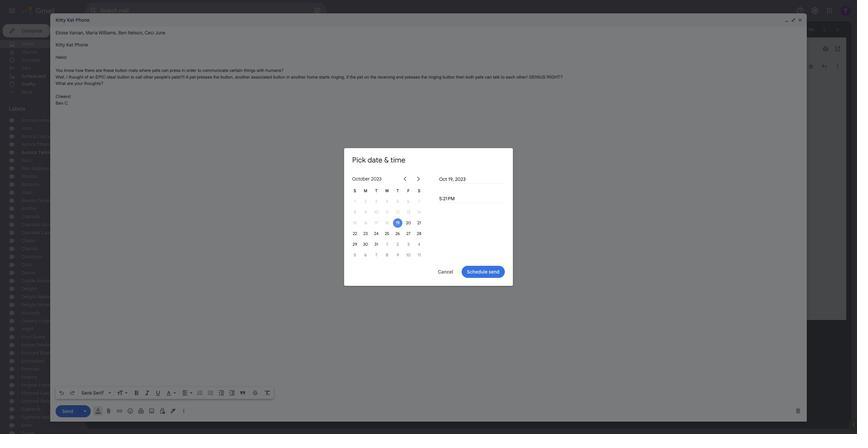 Task type: vqa. For each thing, say whether or not it's contained in the screenshot.
also
no



Task type: locate. For each thing, give the bounding box(es) containing it.
2 the from the left
[[350, 75, 356, 80]]

1 horizontal spatial presses
[[405, 75, 420, 80]]

1 horizontal spatial s column header
[[414, 186, 425, 197]]

1 horizontal spatial 3
[[408, 242, 410, 247]]

5 for 5 oct cell
[[397, 199, 399, 204]]

t column header
[[371, 186, 382, 197], [393, 186, 403, 197]]

pet
[[190, 75, 196, 80], [357, 75, 363, 80]]

1 horizontal spatial 7
[[419, 199, 421, 204]]

indent less ‪(⌘[)‬ image
[[218, 390, 225, 397]]

0 vertical spatial 5
[[397, 199, 399, 204]]

certain
[[230, 68, 243, 73]]

0 horizontal spatial another
[[235, 75, 250, 80]]

2 inside labels navigation
[[76, 74, 78, 79]]

10 nov cell
[[403, 250, 414, 261]]

1 horizontal spatial pet
[[357, 75, 363, 80]]

an
[[89, 75, 94, 80]]

Not starred checkbox
[[808, 63, 815, 70]]

Message Body text field
[[56, 54, 802, 386]]

1 another from the left
[[235, 75, 250, 80]]

14 oct cell
[[414, 207, 425, 218]]

bliss radiance link
[[21, 166, 52, 172]]

9 for 9 oct cell
[[365, 210, 367, 215]]

can left "talk"
[[485, 75, 492, 80]]

presses down communicate
[[197, 75, 212, 80]]

mateo roberts
[[110, 63, 144, 69]]

ben left c.
[[56, 101, 63, 106]]

numbered list ‪(⌘⇧7)‬ image
[[197, 390, 203, 397]]

0 horizontal spatial pet
[[190, 75, 196, 80]]

10 down 3 oct 'cell' on the left top of page
[[375, 210, 379, 215]]

4 down w column header
[[386, 199, 389, 204]]

0 horizontal spatial presses
[[197, 75, 212, 80]]

cancel button
[[433, 266, 459, 278]]

t column header right w
[[393, 186, 403, 197]]

22 oct cell
[[350, 229, 361, 240]]

29 oct cell
[[350, 240, 361, 250]]

1 s from the left
[[354, 189, 356, 194]]

remove formatting ‪(⌘\)‬ image
[[264, 390, 271, 397]]

2 oct cell
[[361, 197, 371, 207]]

the right if
[[350, 75, 356, 80]]

14
[[418, 210, 421, 215]]

49
[[73, 82, 78, 87]]

ember up ethereal cascade link
[[38, 383, 52, 389]]

inbox for inbox link
[[21, 41, 34, 47]]

button
[[115, 68, 127, 73], [118, 75, 130, 80], [273, 75, 285, 80], [443, 75, 455, 80]]

0 horizontal spatial 5
[[354, 253, 356, 258]]

2 down m "column header"
[[365, 199, 367, 204]]

ringing
[[429, 75, 442, 80]]

in left "home" at top
[[287, 75, 290, 80]]

1 vertical spatial euphoria
[[21, 415, 40, 421]]

s column header right the f
[[414, 186, 425, 197]]

blissful link
[[21, 174, 37, 180]]

0 vertical spatial pets
[[152, 68, 161, 73]]

of
[[804, 27, 808, 32], [85, 75, 88, 80]]

another left "home" at top
[[291, 75, 306, 80]]

7 inside cell
[[376, 253, 378, 258]]

0 horizontal spatial 6
[[365, 253, 367, 258]]

blissful
[[21, 174, 37, 180]]

0 horizontal spatial 3
[[376, 199, 378, 204]]

1 pet from the left
[[190, 75, 196, 80]]

epic
[[95, 75, 106, 80]]

are your
[[67, 81, 83, 86]]

1 vertical spatial 5
[[354, 253, 356, 258]]

0 horizontal spatial 11
[[386, 210, 389, 215]]

1 horizontal spatial 11
[[418, 253, 421, 258]]

to right "talk"
[[501, 75, 505, 80]]

labels heading
[[9, 106, 71, 113]]

31
[[375, 242, 378, 247]]

euphoria
[[21, 407, 40, 413], [21, 415, 40, 421]]

1 t column header from the left
[[371, 186, 382, 197]]

31 oct cell
[[371, 240, 382, 250]]

ben inside cheers! ben c.
[[56, 101, 63, 106]]

inbox up "starred"
[[21, 41, 34, 47]]

on
[[365, 75, 370, 80]]

16 oct cell
[[361, 218, 371, 229]]

2 euphoria from the top
[[21, 415, 40, 421]]

humans?
[[266, 68, 284, 73]]

0 horizontal spatial ben
[[56, 101, 63, 106]]

scheduled link
[[21, 73, 46, 79]]

the right on
[[371, 75, 377, 80]]

5 nov cell
[[350, 250, 361, 261]]

0 vertical spatial euphoria
[[21, 407, 40, 413]]

ben left nelson
[[118, 30, 127, 36]]

euphoria radiance link
[[21, 415, 61, 421]]

0 horizontal spatial s
[[354, 189, 356, 194]]

williams
[[99, 30, 116, 36]]

10 down 3 nov cell
[[407, 253, 411, 258]]

5 down 29 oct cell
[[354, 253, 356, 258]]

3 nov cell
[[403, 240, 414, 250]]

4 for 4 oct cell on the top left of page
[[386, 199, 389, 204]]

ringing,
[[331, 75, 346, 80]]

discard draft ‪(⌘⇧d)‬ image
[[796, 408, 802, 415]]

these
[[103, 68, 114, 73]]

in left the order
[[182, 68, 185, 73]]

1 horizontal spatial s
[[418, 189, 421, 194]]

1
[[354, 199, 356, 204], [387, 242, 388, 247]]

pet right a
[[190, 75, 196, 80]]

1 horizontal spatial t
[[397, 189, 399, 194]]

jack,
[[115, 80, 125, 85]]

1 vertical spatial radiance
[[42, 415, 61, 421]]

0 vertical spatial 1
[[354, 199, 356, 204]]

enigma down enemies
[[21, 375, 37, 381]]

17 oct cell
[[371, 218, 382, 229]]

1 horizontal spatial can
[[485, 75, 492, 80]]

1 vertical spatial 3
[[408, 242, 410, 247]]

1 vertical spatial 8
[[386, 253, 388, 258]]

13 oct cell
[[403, 207, 414, 218]]

10 inside cell
[[407, 253, 411, 258]]

18
[[386, 221, 389, 226]]

important according to google magic. switch
[[132, 46, 139, 52]]

inbox inside inbox button
[[143, 46, 153, 51]]

1 vertical spatial 6
[[365, 253, 367, 258]]

2 down how
[[76, 74, 78, 79]]

1 vertical spatial 10
[[407, 253, 411, 258]]

twinkle right the 'breeze'
[[37, 198, 53, 204]]

0 vertical spatial 2
[[76, 74, 78, 79]]

inbox inside labels navigation
[[21, 41, 34, 47]]

grid
[[350, 186, 425, 261]]

1 vertical spatial in
[[287, 75, 290, 80]]

3 inside cell
[[408, 242, 410, 247]]

w
[[386, 189, 389, 194]]

twinkle down aurora ethereal link
[[38, 150, 55, 156]]

1 left 2 oct cell
[[354, 199, 356, 204]]

cascade down brother link
[[21, 214, 40, 220]]

people's
[[155, 75, 171, 80]]

0 vertical spatial can
[[162, 68, 169, 73]]

2 pet from the left
[[357, 75, 363, 80]]

0 vertical spatial 11
[[386, 210, 389, 215]]

8 for 8 oct cell
[[354, 210, 356, 215]]

the left ringing
[[422, 75, 428, 80]]

5 oct cell
[[393, 197, 403, 207]]

associated
[[251, 75, 272, 80]]

2 vertical spatial 2
[[397, 242, 399, 247]]

0 vertical spatial 3
[[376, 199, 378, 204]]

0 vertical spatial 9
[[365, 210, 367, 215]]

70
[[73, 42, 78, 47]]

2 s from the left
[[418, 189, 421, 194]]

delight up discardo link in the bottom of the page
[[21, 303, 36, 309]]

2 t column header from the left
[[393, 186, 403, 197]]

starred snoozed sent
[[21, 49, 40, 71]]

25 oct cell
[[382, 229, 393, 240]]

1 horizontal spatial 4
[[418, 242, 421, 247]]

t left w
[[375, 189, 378, 194]]

send
[[489, 269, 500, 275]]

6 nov cell
[[361, 250, 371, 261]]

bliss
[[21, 166, 31, 172]]

ball
[[21, 158, 33, 164]]

8 down 1 nov cell
[[386, 253, 388, 258]]

1 horizontal spatial 9
[[397, 253, 399, 258]]

f column header
[[403, 186, 414, 197]]

5 for 5 nov cell
[[354, 253, 356, 258]]

1 vertical spatial twinkle
[[37, 198, 53, 204]]

2 vertical spatial twinkle
[[36, 343, 52, 349]]

0 horizontal spatial can
[[162, 68, 169, 73]]

pop out image
[[792, 17, 797, 23]]

0 horizontal spatial t column header
[[371, 186, 382, 197]]

4 the from the left
[[422, 75, 428, 80]]

16
[[364, 221, 368, 226]]

0 vertical spatial in
[[182, 68, 185, 73]]

indent more ‪(⌘])‬ image
[[229, 390, 236, 397]]

you
[[56, 68, 63, 73]]

5 right 4 oct cell on the top left of page
[[397, 199, 399, 204]]

main menu image
[[8, 7, 16, 15]]

grid containing s
[[350, 186, 425, 261]]

presses right end on the left top of page
[[405, 75, 420, 80]]

11 inside 'cell'
[[418, 253, 421, 258]]

0 horizontal spatial 8
[[354, 210, 356, 215]]

radiance down ethereal delight link
[[42, 415, 61, 421]]

ember up "enchant"
[[21, 343, 35, 349]]

0 vertical spatial of
[[804, 27, 808, 32]]

enchanted link
[[21, 359, 44, 365]]

0 horizontal spatial 9
[[365, 210, 367, 215]]

1 euphoria from the top
[[21, 407, 40, 413]]

1 horizontal spatial 6
[[408, 199, 410, 204]]

1 horizontal spatial 2
[[365, 199, 367, 204]]

6 inside cell
[[365, 253, 367, 258]]

2 horizontal spatial 2
[[397, 242, 399, 247]]

1 t from the left
[[375, 189, 378, 194]]

computer
[[21, 254, 43, 260]]

1 horizontal spatial another
[[291, 75, 306, 80]]

9 oct cell
[[361, 207, 371, 218]]

0 horizontal spatial t
[[375, 189, 378, 194]]

the
[[214, 75, 220, 80], [350, 75, 356, 80], [371, 75, 377, 80], [422, 75, 428, 80]]

11 inside 'cell'
[[386, 210, 389, 215]]

s column header
[[350, 186, 361, 197], [414, 186, 425, 197]]

breeze twinkle link
[[21, 198, 53, 204]]

9 down 2 oct cell
[[365, 210, 367, 215]]

redo ‪(⌘y)‬ image
[[69, 390, 76, 397]]

4 nov cell
[[414, 240, 425, 250]]

0 horizontal spatial 2
[[76, 74, 78, 79]]

s
[[354, 189, 356, 194], [418, 189, 421, 194]]

4 inside 4 oct cell
[[386, 199, 389, 204]]

cascade up chaos
[[21, 230, 40, 236]]

4 down 28 oct cell
[[418, 242, 421, 247]]

dance
[[21, 270, 35, 276]]

7 for 7 nov cell
[[376, 253, 378, 258]]

, left the bcc:
[[123, 70, 124, 75]]

9 nov cell
[[393, 250, 403, 261]]

euphoria down euphoria link
[[21, 415, 40, 421]]

0 horizontal spatial 1
[[354, 199, 356, 204]]

2 for 2 oct cell
[[365, 199, 367, 204]]

20 oct cell
[[403, 218, 414, 229]]

5
[[397, 199, 399, 204], [354, 253, 356, 258]]

button,
[[221, 75, 234, 80]]

9 down 2 nov cell
[[397, 253, 399, 258]]

11 down 4 nov 'cell'
[[418, 253, 421, 258]]

1 horizontal spatial t column header
[[393, 186, 403, 197]]

more
[[21, 89, 32, 96]]

me
[[134, 70, 140, 75]]

to jack , bcc: me
[[110, 70, 140, 75]]

1 horizontal spatial in
[[287, 75, 290, 80]]

s column header left m
[[350, 186, 361, 197]]

enigma down velvet
[[39, 319, 55, 325]]

0 vertical spatial 8
[[354, 210, 356, 215]]

inbox for inbox button at the left top of the page
[[143, 46, 153, 51]]

0 vertical spatial 10
[[375, 210, 379, 215]]

7 up 14
[[419, 199, 421, 204]]

0 horizontal spatial 7
[[376, 253, 378, 258]]

1 vertical spatial 1
[[387, 242, 388, 247]]

to right the order
[[198, 68, 201, 73]]

1 for 1 oct cell
[[354, 199, 356, 204]]

t column header right m
[[371, 186, 382, 197]]

Date field
[[439, 176, 505, 183]]

june
[[155, 30, 166, 36]]

0 vertical spatial 7
[[419, 199, 421, 204]]

ethereal up euphoria link
[[21, 399, 39, 405]]

1 horizontal spatial pets
[[476, 75, 484, 80]]

dazzle
[[21, 278, 36, 285]]

schedule
[[467, 269, 488, 275]]

radiance up blissful
[[32, 166, 52, 172]]

3 left 4 oct cell on the top left of page
[[376, 199, 378, 204]]

schedule send button
[[462, 266, 505, 278]]

compose button
[[3, 24, 50, 38]]

0 horizontal spatial of
[[85, 75, 88, 80]]

labels
[[9, 106, 25, 113]]

can up people's
[[162, 68, 169, 73]]

cascade
[[37, 134, 55, 140], [21, 214, 40, 220], [21, 222, 40, 228], [21, 230, 40, 236], [40, 391, 59, 397]]

1 vertical spatial 2
[[365, 199, 367, 204]]

cancel
[[438, 269, 454, 275]]

9 for 9 nov cell
[[397, 253, 399, 258]]

, left maria
[[83, 30, 85, 36]]

labels navigation
[[0, 21, 86, 435]]

ember
[[21, 343, 35, 349], [38, 383, 52, 389]]

1 vertical spatial 9
[[397, 253, 399, 258]]

1 horizontal spatial 1
[[387, 242, 388, 247]]

0 horizontal spatial 4
[[386, 199, 389, 204]]

of left "an"
[[85, 75, 88, 80]]

home
[[307, 75, 318, 80]]

0 vertical spatial twinkle
[[38, 150, 55, 156]]

advanced search options image
[[311, 4, 324, 17]]

hi jack,
[[110, 80, 125, 85]]

s left m
[[354, 189, 356, 194]]

8 down 1 oct cell
[[354, 210, 356, 215]]

dreamy
[[21, 319, 38, 325]]

3 inside 'cell'
[[376, 199, 378, 204]]

of left the 145
[[804, 27, 808, 32]]

1 horizontal spatial 10
[[407, 253, 411, 258]]

eloise vanian , maria williams , ben nelson , ceci june
[[56, 30, 166, 36]]

7 inside cell
[[419, 199, 421, 204]]

1 down 25 oct cell
[[387, 242, 388, 247]]

None search field
[[86, 3, 327, 19]]

settings image
[[812, 7, 820, 15]]

the down communicate
[[214, 75, 220, 80]]

1 horizontal spatial 5
[[397, 199, 399, 204]]

1 vertical spatial 7
[[376, 253, 378, 258]]

0 horizontal spatial inbox
[[21, 41, 34, 47]]

thought
[[69, 75, 83, 80]]

italic ‪(⌘i)‬ image
[[144, 390, 151, 397]]

delight
[[21, 287, 36, 293], [21, 295, 36, 301], [21, 303, 36, 309], [40, 399, 55, 405]]

elight link
[[21, 327, 33, 333]]

arno
[[21, 126, 32, 132]]

1 horizontal spatial inbox
[[143, 46, 153, 51]]

12 oct cell
[[393, 207, 403, 218]]

1 vertical spatial of
[[85, 75, 88, 80]]

i
[[66, 75, 68, 80]]

4 inside 4 nov 'cell'
[[418, 242, 421, 247]]

7 down 31 oct cell on the bottom left
[[376, 253, 378, 258]]

10 inside cell
[[375, 210, 379, 215]]

mats
[[129, 68, 138, 73]]

ethereal down "aurora cascade" link
[[37, 142, 55, 148]]

twinkle up ripple on the bottom left of page
[[36, 343, 52, 349]]

inbox button
[[141, 46, 153, 52]]

nelson
[[128, 30, 142, 36]]

1 horizontal spatial ember
[[38, 383, 52, 389]]

8 for 8 nov cell
[[386, 253, 388, 258]]

euphoria down ethereal delight link
[[21, 407, 40, 413]]

0 horizontal spatial 10
[[375, 210, 379, 215]]

26 oct cell
[[393, 229, 403, 240]]

inbox link
[[21, 41, 34, 47]]

6 down f column header
[[408, 199, 410, 204]]

2 down 26 oct cell
[[397, 242, 399, 247]]

0 vertical spatial 4
[[386, 199, 389, 204]]

enemies link
[[21, 367, 39, 373]]

aurora up ball link
[[21, 150, 37, 156]]

1 horizontal spatial 8
[[386, 253, 388, 258]]

ethereal down enigma ember link
[[21, 391, 39, 397]]

formatting options toolbar
[[56, 388, 274, 400]]

eloise
[[56, 30, 68, 36]]

1 vertical spatial 4
[[418, 242, 421, 247]]

sent
[[21, 65, 31, 71]]

15
[[353, 221, 357, 226]]

t left the f
[[397, 189, 399, 194]]

pick date & time dialog
[[344, 148, 513, 287]]

0 vertical spatial ethereal
[[37, 142, 55, 148]]

enigma down enigma link
[[21, 383, 37, 389]]

30 oct cell
[[361, 240, 371, 250]]

23 oct cell
[[361, 229, 371, 240]]

cascade down cascade "link"
[[21, 222, 40, 228]]

rainbow
[[38, 295, 56, 301]]

s right the f
[[418, 189, 421, 194]]

,
[[83, 30, 85, 36], [116, 30, 117, 36], [142, 30, 144, 36], [123, 70, 124, 75]]

1 nov cell
[[382, 240, 393, 250]]

jack
[[115, 70, 123, 75]]

7
[[419, 199, 421, 204], [376, 253, 378, 258]]

cherish link
[[21, 246, 38, 252]]

6 oct cell
[[403, 197, 414, 207]]

8 oct cell
[[350, 207, 361, 218]]

1 horizontal spatial ben
[[118, 30, 127, 36]]

6 inside cell
[[408, 199, 410, 204]]

0 vertical spatial 6
[[408, 199, 410, 204]]

another down certain
[[235, 75, 250, 80]]

10 oct cell
[[371, 207, 382, 218]]

velvet
[[37, 303, 50, 309]]

pet left on
[[357, 75, 363, 80]]

6 down 30 oct cell
[[365, 253, 367, 258]]

0 horizontal spatial s column header
[[350, 186, 361, 197]]

1 vertical spatial ben
[[56, 101, 63, 106]]

0 vertical spatial ember
[[21, 343, 35, 349]]

3 down 27 oct cell on the left bottom
[[408, 242, 410, 247]]

t
[[375, 189, 378, 194], [397, 189, 399, 194]]

meadow
[[37, 278, 55, 285]]

12
[[396, 210, 400, 215]]

pick date & time heading
[[353, 156, 406, 165]]

end
[[397, 75, 404, 80]]

1 vertical spatial 11
[[418, 253, 421, 258]]

6 for '6 nov' cell
[[365, 253, 367, 258]]

11 for 11 nov 'cell'
[[418, 253, 421, 258]]

11 down 4 oct cell on the top left of page
[[386, 210, 389, 215]]

pets up people's
[[152, 68, 161, 73]]

pets right the both
[[476, 75, 484, 80]]

bulleted list ‪(⌘⇧8)‬ image
[[207, 390, 214, 397]]

inbox right "important according to google magic." switch
[[143, 46, 153, 51]]



Task type: describe. For each thing, give the bounding box(es) containing it.
cheers!
[[56, 94, 71, 99]]

idea!
[[107, 75, 116, 80]]

pick date & time
[[353, 156, 406, 165]]

enigma link
[[21, 375, 37, 381]]

0 vertical spatial ben
[[118, 30, 127, 36]]

what
[[56, 81, 66, 86]]

, up "scary"
[[116, 30, 117, 36]]

kitty kat phone dialog
[[50, 13, 808, 423]]

things
[[244, 68, 256, 73]]

breeze
[[21, 198, 36, 204]]

discardo
[[21, 311, 40, 317]]

ceci
[[145, 30, 154, 36]]

1 vertical spatial can
[[485, 75, 492, 80]]

3 for 3 nov cell
[[408, 242, 410, 247]]

cozy link
[[21, 262, 32, 268]]

7 nov cell
[[371, 250, 382, 261]]

announcement
[[21, 118, 54, 124]]

strikethrough ‪(⌘⇧x)‬ image
[[252, 390, 259, 397]]

18 oct cell
[[382, 218, 393, 229]]

are
[[96, 68, 102, 73]]

euphoria link
[[21, 407, 40, 413]]

both
[[466, 75, 475, 80]]

8 nov cell
[[382, 250, 393, 261]]

snoozed link
[[21, 57, 40, 63]]

, left ceci
[[142, 30, 144, 36]]

0 vertical spatial radiance
[[32, 166, 52, 172]]

1 the from the left
[[214, 75, 220, 80]]

m column header
[[361, 186, 371, 197]]

phone
[[76, 17, 90, 23]]

then
[[456, 75, 465, 80]]

«
[[404, 176, 407, 182]]

1 vertical spatial ember
[[38, 383, 52, 389]]

7 for 7 oct cell
[[419, 199, 421, 204]]

17
[[375, 221, 378, 226]]

3 oct cell
[[371, 197, 382, 207]]

delight down dazzle
[[21, 287, 36, 293]]

aurora down 'arno' link
[[21, 134, 36, 140]]

minimize image
[[785, 17, 790, 23]]

11 for 11 oct 'cell'
[[386, 210, 389, 215]]

order
[[186, 68, 197, 73]]

1 for 1 nov cell
[[387, 242, 388, 247]]

starts
[[319, 75, 330, 80]]

20
[[406, 221, 411, 226]]

where
[[139, 68, 151, 73]]

29
[[353, 242, 357, 247]]

2 vertical spatial ethereal
[[21, 399, 39, 405]]

25
[[385, 232, 390, 237]]

quote ‪(⌘⇧9)‬ image
[[240, 390, 246, 397]]

3 for 3 oct 'cell' on the left top of page
[[376, 199, 378, 204]]

of 145
[[803, 27, 815, 32]]

4 oct cell
[[382, 197, 393, 207]]

2 t from the left
[[397, 189, 399, 194]]

cascade up aurora ethereal link
[[37, 134, 55, 140]]

maria
[[86, 30, 98, 36]]

more button
[[0, 88, 80, 97]]

7 oct cell
[[414, 197, 425, 207]]

press
[[170, 68, 181, 73]]

thoughts?
[[84, 81, 103, 86]]

cherish
[[21, 246, 38, 252]]

dreamy enigma link
[[21, 319, 55, 325]]

starred
[[21, 49, 37, 55]]

to left jack
[[110, 70, 114, 75]]

kat
[[67, 17, 74, 23]]

11 oct cell
[[382, 207, 393, 218]]

other
[[143, 75, 153, 80]]

underline ‪(⌘u)‬ image
[[155, 390, 162, 397]]

w column header
[[382, 186, 393, 197]]

30
[[363, 242, 368, 247]]

roberts
[[126, 63, 144, 69]]

of inside you know how there are these button mats where pets can press in order to communicate certain things with humans? well, i thought of an epic idea! button to call other people's pets!!!! a pet presses the button, another associated button in another home starts ringing, if the pet on the receiving end presses the ringing button then both pets can talk to each other! genius right? what are your thoughts?
[[85, 75, 88, 80]]

0 horizontal spatial in
[[182, 68, 185, 73]]

1 vertical spatial enigma
[[21, 375, 37, 381]]

1 horizontal spatial of
[[804, 27, 808, 32]]

october 2023
[[353, 176, 382, 182]]

10 for 10 nov cell
[[407, 253, 411, 258]]

2 s column header from the left
[[414, 186, 425, 197]]

aurora up aurora twinkle 'link'
[[21, 142, 36, 148]]

grid inside pick date & time dialog
[[350, 186, 425, 261]]

if
[[347, 75, 349, 80]]

search mail image
[[88, 5, 100, 17]]

13
[[407, 210, 411, 215]]

1 vertical spatial ethereal
[[21, 391, 39, 397]]

0 vertical spatial enigma
[[39, 319, 55, 325]]

cozy
[[21, 262, 32, 268]]

sunny
[[33, 335, 46, 341]]

aurora cascade link
[[21, 134, 55, 140]]

time
[[391, 156, 406, 165]]

with
[[257, 68, 265, 73]]

receiving
[[378, 75, 395, 80]]

2 presses from the left
[[405, 75, 420, 80]]

2 another from the left
[[291, 75, 306, 80]]

0 horizontal spatial ember
[[21, 343, 35, 349]]

11 nov cell
[[414, 250, 425, 261]]

communicate
[[203, 68, 229, 73]]

0 horizontal spatial pets
[[152, 68, 161, 73]]

undo ‪(⌘z)‬ image
[[58, 390, 65, 397]]

schedule send
[[467, 269, 500, 275]]

1 presses from the left
[[197, 75, 212, 80]]

cascade up ethereal delight link
[[40, 391, 59, 397]]

computer link
[[21, 254, 43, 260]]

6 for 6 oct cell
[[408, 199, 410, 204]]

october
[[353, 176, 370, 182]]

2 for 2 nov cell
[[397, 242, 399, 247]]

october 2023 row
[[350, 172, 425, 186]]

scheduled
[[21, 73, 46, 79]]

19 oct cell
[[393, 218, 403, 229]]

« button
[[402, 176, 409, 183]]

dance link
[[21, 270, 35, 276]]

24 oct cell
[[371, 229, 382, 240]]

enchant
[[21, 351, 39, 357]]

10 for 10 oct cell
[[375, 210, 379, 215]]

»
[[417, 176, 420, 182]]

pick
[[353, 156, 366, 165]]

vanian
[[69, 30, 83, 36]]

aurora up the laughter
[[41, 222, 55, 228]]

bold ‪(⌘b)‬ image
[[133, 390, 140, 397]]

brother link
[[21, 206, 37, 212]]

kitty
[[56, 17, 66, 23]]

arno link
[[21, 126, 32, 132]]

26
[[396, 232, 400, 237]]

close image
[[798, 17, 804, 23]]

2023
[[371, 176, 382, 182]]

2 vertical spatial enigma
[[21, 383, 37, 389]]

ball link
[[21, 158, 33, 164]]

blossom link
[[21, 182, 39, 188]]

ember twinkle link
[[21, 343, 52, 349]]

2 nov cell
[[393, 240, 403, 250]]

to left call
[[131, 75, 134, 80]]

date
[[368, 156, 383, 165]]

delight down ethereal cascade link
[[40, 399, 55, 405]]

4 for 4 nov 'cell'
[[418, 242, 421, 247]]

28 oct cell
[[414, 229, 425, 240]]

21 oct cell
[[414, 218, 425, 229]]

1 s column header from the left
[[350, 186, 361, 197]]

mateo
[[110, 63, 124, 69]]

hello!
[[56, 55, 67, 60]]

m
[[364, 189, 368, 194]]

aurora ethereal link
[[21, 142, 55, 148]]

24
[[374, 232, 379, 237]]

compose
[[21, 28, 42, 34]]

delight down delight link
[[21, 295, 36, 301]]

28
[[417, 232, 422, 237]]

1 vertical spatial pets
[[476, 75, 484, 80]]

27 oct cell
[[403, 229, 414, 240]]

delight link
[[21, 287, 36, 293]]

1 oct cell
[[350, 197, 361, 207]]

Subject field
[[56, 42, 802, 48]]

f
[[408, 189, 410, 194]]

aurora twinkle link
[[21, 150, 55, 156]]

Time field
[[439, 195, 505, 203]]

delight rainbow link
[[21, 295, 56, 301]]

each
[[506, 75, 516, 80]]

3 the from the left
[[371, 75, 377, 80]]

15 oct cell
[[350, 218, 361, 229]]



